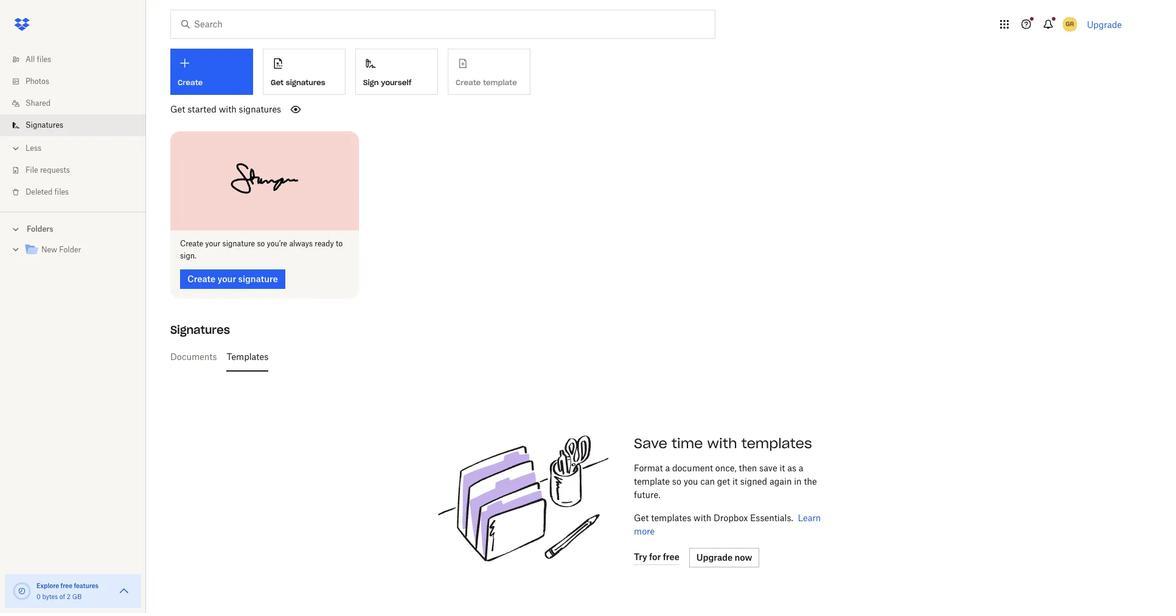 Task type: describe. For each thing, give the bounding box(es) containing it.
folders
[[27, 225, 53, 234]]

list containing all files
[[0, 41, 146, 212]]

dropbox
[[714, 513, 748, 523]]

sign
[[363, 78, 379, 87]]

save
[[760, 463, 777, 473]]

you
[[684, 476, 698, 487]]

explore free features 0 bytes of 2 gb
[[37, 582, 99, 601]]

quota usage element
[[12, 582, 32, 601]]

all files link
[[10, 49, 146, 71]]

again
[[770, 476, 792, 487]]

then
[[739, 463, 757, 473]]

create button
[[170, 49, 253, 95]]

file requests
[[26, 166, 70, 175]]

signatures inside list item
[[26, 120, 63, 130]]

deleted files
[[26, 187, 69, 197]]

get templates with dropbox essentials.
[[634, 513, 793, 523]]

file
[[26, 166, 38, 175]]

document
[[672, 463, 713, 473]]

gr
[[1066, 20, 1074, 28]]

deleted
[[26, 187, 53, 197]]

0 horizontal spatial templates
[[651, 513, 691, 523]]

files for all files
[[37, 55, 51, 64]]

2
[[67, 593, 71, 601]]

photos link
[[10, 71, 146, 92]]

with for templates
[[707, 435, 737, 452]]

new folder
[[41, 245, 81, 254]]

always
[[289, 239, 313, 248]]

gb
[[72, 593, 82, 601]]

as
[[788, 463, 797, 473]]

try
[[634, 552, 647, 562]]

upgrade now
[[697, 552, 752, 563]]

your for create your signature
[[218, 274, 236, 284]]

create for create your signature
[[187, 274, 216, 284]]

documents
[[170, 351, 217, 362]]

documents tab
[[170, 342, 217, 372]]

time
[[672, 435, 703, 452]]

upgrade link
[[1087, 19, 1122, 30]]

create your signature
[[187, 274, 278, 284]]

format a document once, then save it as a template so you can get it signed again in the future.
[[634, 463, 817, 500]]

get for get templates with dropbox essentials.
[[634, 513, 649, 523]]

format
[[634, 463, 663, 473]]

new folder link
[[24, 242, 136, 259]]

try for free
[[634, 552, 680, 562]]

2 a from the left
[[799, 463, 804, 473]]

explore
[[37, 582, 59, 590]]

new
[[41, 245, 57, 254]]

with for signatures
[[219, 104, 237, 114]]

sign yourself
[[363, 78, 412, 87]]

get for get signatures
[[271, 78, 284, 87]]

bytes
[[42, 593, 58, 601]]

signature for create your signature so you're always ready to sign.
[[222, 239, 255, 248]]

get signatures
[[271, 78, 325, 87]]

future.
[[634, 490, 661, 500]]

templates
[[227, 351, 269, 362]]

less image
[[10, 142, 22, 155]]

create your signature so you're always ready to sign.
[[180, 239, 343, 260]]



Task type: locate. For each thing, give the bounding box(es) containing it.
file requests link
[[10, 159, 146, 181]]

it left the as
[[780, 463, 785, 473]]

folders button
[[0, 220, 146, 238]]

0 horizontal spatial files
[[37, 55, 51, 64]]

1 vertical spatial with
[[707, 435, 737, 452]]

requests
[[40, 166, 70, 175]]

gr button
[[1060, 15, 1080, 34]]

get for get started with signatures
[[170, 104, 185, 114]]

of
[[60, 593, 65, 601]]

upgrade inside button
[[697, 552, 733, 563]]

0 horizontal spatial free
[[61, 582, 72, 590]]

signatures
[[26, 120, 63, 130], [170, 323, 230, 337]]

tab list
[[170, 342, 1127, 372]]

1 vertical spatial create
[[180, 239, 203, 248]]

0 vertical spatial files
[[37, 55, 51, 64]]

templates tab
[[227, 342, 269, 372]]

files right deleted
[[55, 187, 69, 197]]

free up '2'
[[61, 582, 72, 590]]

0 horizontal spatial it
[[733, 476, 738, 487]]

a
[[665, 463, 670, 473], [799, 463, 804, 473]]

0 vertical spatial free
[[663, 552, 680, 562]]

get signatures button
[[263, 49, 346, 95]]

signature
[[222, 239, 255, 248], [238, 274, 278, 284]]

your for create your signature so you're always ready to sign.
[[205, 239, 220, 248]]

1 vertical spatial signatures
[[170, 323, 230, 337]]

get up more
[[634, 513, 649, 523]]

so inside create your signature so you're always ready to sign.
[[257, 239, 265, 248]]

more
[[634, 526, 655, 536]]

a right the as
[[799, 463, 804, 473]]

0 vertical spatial your
[[205, 239, 220, 248]]

learn
[[798, 513, 821, 523]]

you're
[[267, 239, 287, 248]]

upgrade for upgrade link
[[1087, 19, 1122, 30]]

1 vertical spatial it
[[733, 476, 738, 487]]

all files
[[26, 55, 51, 64]]

create inside dropdown button
[[178, 78, 203, 87]]

1 horizontal spatial signatures
[[286, 78, 325, 87]]

signature for create your signature
[[238, 274, 278, 284]]

1 vertical spatial free
[[61, 582, 72, 590]]

in
[[794, 476, 802, 487]]

upgrade
[[1087, 19, 1122, 30], [697, 552, 733, 563]]

create down sign.
[[187, 274, 216, 284]]

0 vertical spatial it
[[780, 463, 785, 473]]

save time with templates
[[634, 435, 812, 452]]

1 vertical spatial get
[[170, 104, 185, 114]]

free right for
[[663, 552, 680, 562]]

0 vertical spatial create
[[178, 78, 203, 87]]

signatures link
[[10, 114, 146, 136]]

sign yourself button
[[355, 49, 438, 95]]

it right get at the bottom of the page
[[733, 476, 738, 487]]

create inside button
[[187, 274, 216, 284]]

features
[[74, 582, 99, 590]]

signatures down shared
[[26, 120, 63, 130]]

files right all
[[37, 55, 51, 64]]

it
[[780, 463, 785, 473], [733, 476, 738, 487]]

your
[[205, 239, 220, 248], [218, 274, 236, 284]]

0 vertical spatial signature
[[222, 239, 255, 248]]

less
[[26, 144, 41, 153]]

get left started
[[170, 104, 185, 114]]

create inside create your signature so you're always ready to sign.
[[180, 239, 203, 248]]

files for deleted files
[[55, 187, 69, 197]]

create for create
[[178, 78, 203, 87]]

with up once,
[[707, 435, 737, 452]]

with right started
[[219, 104, 237, 114]]

1 a from the left
[[665, 463, 670, 473]]

your inside create your signature so you're always ready to sign.
[[205, 239, 220, 248]]

1 vertical spatial templates
[[651, 513, 691, 523]]

create your signature button
[[180, 269, 285, 289]]

so left you
[[672, 476, 682, 487]]

shared link
[[10, 92, 146, 114]]

signatures inside button
[[286, 78, 325, 87]]

1 vertical spatial signatures
[[239, 104, 281, 114]]

get inside get signatures button
[[271, 78, 284, 87]]

get
[[271, 78, 284, 87], [170, 104, 185, 114], [634, 513, 649, 523]]

dropbox image
[[10, 12, 34, 37]]

0 vertical spatial signatures
[[26, 120, 63, 130]]

0 vertical spatial so
[[257, 239, 265, 248]]

1 horizontal spatial a
[[799, 463, 804, 473]]

started
[[188, 104, 217, 114]]

0 horizontal spatial a
[[665, 463, 670, 473]]

with left dropbox
[[694, 513, 712, 523]]

free inside button
[[663, 552, 680, 562]]

template
[[634, 476, 670, 487]]

1 horizontal spatial free
[[663, 552, 680, 562]]

1 vertical spatial upgrade
[[697, 552, 733, 563]]

can
[[701, 476, 715, 487]]

upgrade for upgrade now
[[697, 552, 733, 563]]

signatures up documents
[[170, 323, 230, 337]]

2 vertical spatial get
[[634, 513, 649, 523]]

photos
[[26, 77, 49, 86]]

learn more
[[634, 513, 821, 536]]

tab list containing documents
[[170, 342, 1127, 372]]

signature inside button
[[238, 274, 278, 284]]

Search in folder "Dropbox" text field
[[194, 18, 690, 31]]

your up create your signature
[[205, 239, 220, 248]]

get up get started with signatures
[[271, 78, 284, 87]]

1 horizontal spatial get
[[271, 78, 284, 87]]

0
[[37, 593, 41, 601]]

free inside the explore free features 0 bytes of 2 gb
[[61, 582, 72, 590]]

sign.
[[180, 251, 197, 260]]

2 horizontal spatial get
[[634, 513, 649, 523]]

so inside format a document once, then save it as a template so you can get it signed again in the future.
[[672, 476, 682, 487]]

templates up save
[[742, 435, 812, 452]]

with
[[219, 104, 237, 114], [707, 435, 737, 452], [694, 513, 712, 523]]

save
[[634, 435, 668, 452]]

list
[[0, 41, 146, 212]]

signature up create your signature
[[222, 239, 255, 248]]

signatures
[[286, 78, 325, 87], [239, 104, 281, 114]]

1 vertical spatial so
[[672, 476, 682, 487]]

create up sign.
[[180, 239, 203, 248]]

once,
[[716, 463, 737, 473]]

upgrade right gr dropdown button at the top right
[[1087, 19, 1122, 30]]

signed
[[740, 476, 767, 487]]

0 vertical spatial get
[[271, 78, 284, 87]]

1 vertical spatial signature
[[238, 274, 278, 284]]

1 horizontal spatial it
[[780, 463, 785, 473]]

shared
[[26, 99, 51, 108]]

free
[[663, 552, 680, 562], [61, 582, 72, 590]]

ready
[[315, 239, 334, 248]]

1 vertical spatial your
[[218, 274, 236, 284]]

create up started
[[178, 78, 203, 87]]

0 horizontal spatial so
[[257, 239, 265, 248]]

get started with signatures
[[170, 104, 281, 114]]

signature down create your signature so you're always ready to sign.
[[238, 274, 278, 284]]

for
[[649, 552, 661, 562]]

a right format
[[665, 463, 670, 473]]

2 vertical spatial create
[[187, 274, 216, 284]]

1 horizontal spatial upgrade
[[1087, 19, 1122, 30]]

signatures list item
[[0, 114, 146, 136]]

the
[[804, 476, 817, 487]]

so
[[257, 239, 265, 248], [672, 476, 682, 487]]

1 horizontal spatial signatures
[[170, 323, 230, 337]]

so left you're
[[257, 239, 265, 248]]

0 horizontal spatial signatures
[[26, 120, 63, 130]]

templates up more
[[651, 513, 691, 523]]

0 vertical spatial with
[[219, 104, 237, 114]]

essentials.
[[750, 513, 793, 523]]

upgrade left the now
[[697, 552, 733, 563]]

try for free button
[[634, 550, 680, 565]]

all
[[26, 55, 35, 64]]

your down create your signature so you're always ready to sign.
[[218, 274, 236, 284]]

get
[[717, 476, 730, 487]]

signature inside create your signature so you're always ready to sign.
[[222, 239, 255, 248]]

learn more link
[[634, 513, 821, 536]]

with for dropbox
[[694, 513, 712, 523]]

deleted files link
[[10, 181, 146, 203]]

templates
[[742, 435, 812, 452], [651, 513, 691, 523]]

1 horizontal spatial files
[[55, 187, 69, 197]]

create for create your signature so you're always ready to sign.
[[180, 239, 203, 248]]

yourself
[[381, 78, 412, 87]]

folder
[[59, 245, 81, 254]]

upgrade now button
[[689, 548, 760, 567]]

1 vertical spatial files
[[55, 187, 69, 197]]

create
[[178, 78, 203, 87], [180, 239, 203, 248], [187, 274, 216, 284]]

0 horizontal spatial upgrade
[[697, 552, 733, 563]]

files
[[37, 55, 51, 64], [55, 187, 69, 197]]

your inside button
[[218, 274, 236, 284]]

0 vertical spatial signatures
[[286, 78, 325, 87]]

now
[[735, 552, 752, 563]]

1 horizontal spatial so
[[672, 476, 682, 487]]

0 vertical spatial templates
[[742, 435, 812, 452]]

1 horizontal spatial templates
[[742, 435, 812, 452]]

0 horizontal spatial signatures
[[239, 104, 281, 114]]

2 vertical spatial with
[[694, 513, 712, 523]]

0 horizontal spatial get
[[170, 104, 185, 114]]

to
[[336, 239, 343, 248]]

0 vertical spatial upgrade
[[1087, 19, 1122, 30]]



Task type: vqa. For each thing, say whether or not it's contained in the screenshot.
Photos
yes



